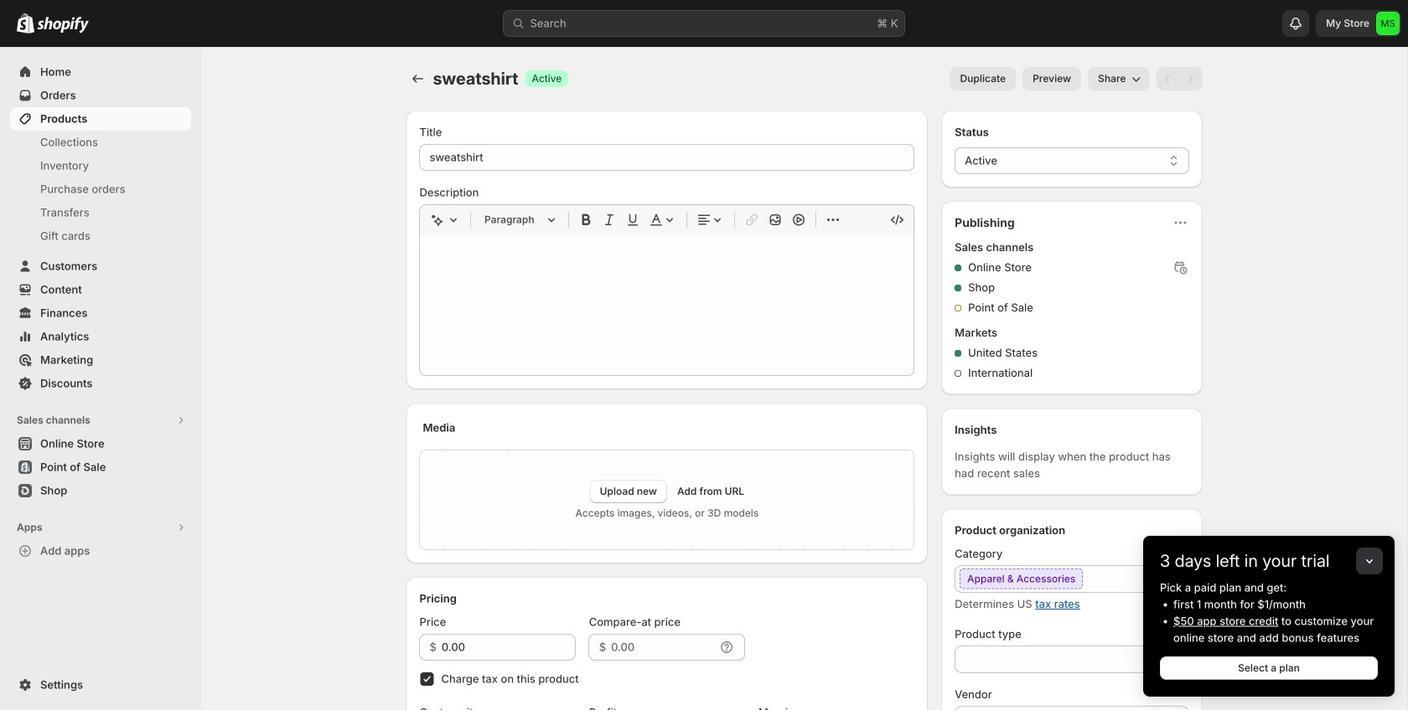 Task type: vqa. For each thing, say whether or not it's contained in the screenshot.
NEXT Image
yes



Task type: describe. For each thing, give the bounding box(es) containing it.
0 horizontal spatial shopify image
[[17, 13, 34, 33]]

1 horizontal spatial shopify image
[[37, 17, 89, 33]]

previous image
[[1160, 70, 1176, 87]]

Short sleeve t-shirt text field
[[420, 144, 915, 171]]



Task type: locate. For each thing, give the bounding box(es) containing it.
1 horizontal spatial   text field
[[611, 635, 715, 661]]

shopify image
[[17, 13, 34, 33], [37, 17, 89, 33]]

1   text field from the left
[[442, 635, 576, 661]]

  text field
[[442, 635, 576, 661], [611, 635, 715, 661]]

None text field
[[955, 707, 1189, 711]]

0 horizontal spatial   text field
[[442, 635, 576, 661]]

2   text field from the left
[[611, 635, 715, 661]]

next image
[[1182, 70, 1199, 87]]

my store image
[[1376, 12, 1400, 35]]



